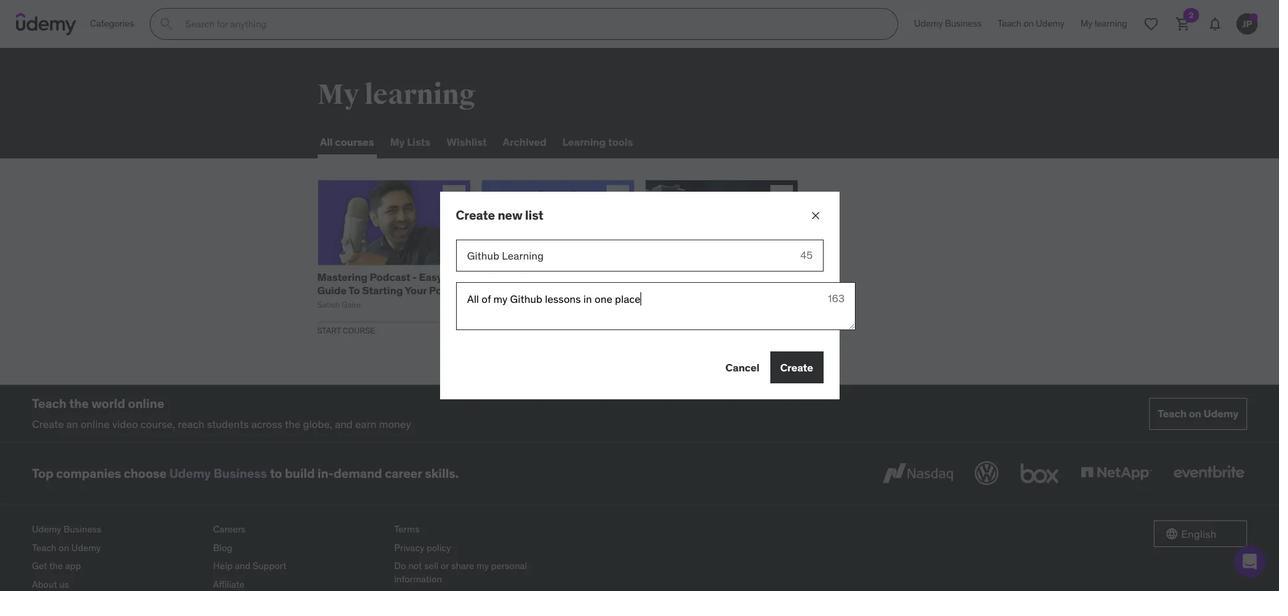Task type: locate. For each thing, give the bounding box(es) containing it.
2 horizontal spatial start
[[645, 325, 669, 335]]

companies
[[56, 465, 121, 481]]

my up all courses
[[317, 78, 359, 112]]

0 vertical spatial the
[[69, 396, 89, 412]]

0 vertical spatial teach on udemy link
[[990, 8, 1073, 40]]

english
[[1182, 527, 1217, 541]]

the right get
[[49, 560, 63, 572]]

0 horizontal spatial start course
[[317, 325, 375, 335]]

create
[[456, 207, 495, 223], [481, 283, 514, 297], [780, 361, 813, 374], [32, 417, 64, 431]]

0 horizontal spatial course
[[343, 325, 375, 335]]

on inside udemy business teach on udemy get the app about us
[[59, 542, 69, 554]]

0 horizontal spatial start
[[317, 325, 341, 335]]

2 horizontal spatial on
[[1189, 407, 1202, 420]]

start course down studio
[[645, 325, 703, 335]]

from
[[581, 283, 606, 297]]

learning tools link
[[560, 127, 636, 159]]

careers link
[[213, 521, 384, 539]]

1 vertical spatial business
[[213, 465, 267, 481]]

courses
[[335, 135, 374, 149]]

your
[[405, 283, 427, 297]]

start
[[317, 325, 341, 335], [481, 325, 505, 335], [645, 325, 669, 335]]

create right cancel in the right bottom of the page
[[780, 361, 813, 374]]

mastering inside mastering game design camera movements in arcade studio
[[645, 271, 695, 284]]

podcast left -
[[370, 271, 410, 284]]

2 vertical spatial on
[[59, 542, 69, 554]]

start course down the gaire
[[317, 325, 375, 335]]

affiliate
[[213, 579, 245, 591]]

online
[[128, 396, 164, 412], [81, 417, 110, 431]]

mastering up the gaire
[[317, 271, 368, 284]]

course down taulien at left bottom
[[507, 325, 539, 335]]

0 vertical spatial teach on udemy
[[998, 17, 1065, 29]]

submit search image
[[159, 16, 175, 32]]

the inside udemy business teach on udemy get the app about us
[[49, 560, 63, 572]]

course
[[343, 325, 375, 335], [507, 325, 539, 335], [670, 325, 703, 335]]

archived link
[[500, 127, 549, 159]]

to
[[270, 465, 282, 481]]

online right an
[[81, 417, 110, 431]]

2 mastering from the left
[[645, 271, 695, 284]]

scratch!
[[481, 296, 523, 310]]

help and support link
[[213, 558, 384, 576]]

1 horizontal spatial the
[[69, 396, 89, 412]]

1 vertical spatial teach on udemy link
[[1149, 398, 1247, 430]]

course down studio
[[670, 325, 703, 335]]

git & github crash course: create a repository from scratch! link
[[481, 271, 617, 310]]

2 course from the left
[[507, 325, 539, 335]]

2 horizontal spatial business
[[945, 17, 982, 29]]

1 horizontal spatial on
[[1024, 17, 1034, 29]]

mastering
[[317, 271, 368, 284], [645, 271, 695, 284]]

share
[[451, 560, 474, 572]]

business for udemy business teach on udemy get the app about us
[[64, 524, 101, 536]]

my for my lists
[[390, 135, 405, 149]]

and
[[335, 417, 353, 431], [235, 560, 250, 572]]

course down the gaire
[[343, 325, 375, 335]]

small image
[[1166, 528, 1179, 541]]

starting
[[362, 283, 403, 297]]

all courses link
[[317, 127, 377, 159]]

cancel button
[[726, 352, 760, 384]]

affiliate link
[[213, 576, 384, 591]]

on
[[1024, 17, 1034, 29], [1189, 407, 1202, 420], [59, 542, 69, 554]]

about us link
[[32, 576, 202, 591]]

mastering for movements
[[645, 271, 695, 284]]

1 horizontal spatial start
[[481, 325, 505, 335]]

satish
[[317, 300, 340, 310]]

my
[[477, 560, 489, 572]]

create up the 'kalob' at bottom left
[[481, 283, 514, 297]]

0 horizontal spatial mastering
[[317, 271, 368, 284]]

1 vertical spatial teach on udemy
[[1158, 407, 1239, 420]]

camera
[[645, 283, 683, 297]]

business
[[945, 17, 982, 29], [213, 465, 267, 481], [64, 524, 101, 536]]

create inside button
[[780, 361, 813, 374]]

build
[[285, 465, 315, 481]]

0 horizontal spatial teach on udemy link
[[32, 539, 202, 558]]

1 horizontal spatial online
[[128, 396, 164, 412]]

1 horizontal spatial mastering
[[645, 271, 695, 284]]

1 horizontal spatial course
[[507, 325, 539, 335]]

mastering up studio
[[645, 271, 695, 284]]

podcast right your
[[429, 283, 470, 297]]

a
[[516, 283, 522, 297]]

1 vertical spatial my
[[390, 135, 405, 149]]

1 vertical spatial the
[[285, 417, 301, 431]]

and inside careers blog help and support affiliate
[[235, 560, 250, 572]]

choose
[[124, 465, 167, 481]]

teach on udemy
[[998, 17, 1065, 29], [1158, 407, 1239, 420]]

1 horizontal spatial podcast
[[429, 283, 470, 297]]

in-
[[318, 465, 334, 481]]

1 horizontal spatial business
[[213, 465, 267, 481]]

0 vertical spatial business
[[945, 17, 982, 29]]

1 horizontal spatial my
[[390, 135, 405, 149]]

0 horizontal spatial my
[[317, 78, 359, 112]]

2 horizontal spatial the
[[285, 417, 301, 431]]

across
[[251, 417, 282, 431]]

top companies choose udemy business to build in-demand career skills.
[[32, 465, 459, 481]]

blog
[[213, 542, 232, 554]]

podcast
[[370, 271, 410, 284], [429, 283, 470, 297]]

start course
[[317, 325, 375, 335], [481, 325, 539, 335], [645, 325, 703, 335]]

0 horizontal spatial on
[[59, 542, 69, 554]]

online up course,
[[128, 396, 164, 412]]

the left globe,
[[285, 417, 301, 431]]

2 horizontal spatial start course
[[645, 325, 703, 335]]

2 horizontal spatial course
[[670, 325, 703, 335]]

github
[[507, 271, 542, 284]]

start down satish
[[317, 325, 341, 335]]

cancel
[[726, 361, 760, 374]]

business inside udemy business teach on udemy get the app about us
[[64, 524, 101, 536]]

git
[[481, 271, 496, 284]]

1 horizontal spatial and
[[335, 417, 353, 431]]

teach
[[998, 17, 1022, 29], [32, 396, 66, 412], [1158, 407, 1187, 420], [32, 542, 56, 554]]

1 start from the left
[[317, 325, 341, 335]]

start down the 'kalob' at bottom left
[[481, 325, 505, 335]]

teach on udemy link
[[990, 8, 1073, 40], [1149, 398, 1247, 430], [32, 539, 202, 558]]

new
[[498, 207, 523, 223]]

and right help
[[235, 560, 250, 572]]

mastering podcast -  easy guide to starting your podcast link
[[317, 271, 470, 297]]

1 course from the left
[[343, 325, 375, 335]]

my for my learning
[[317, 78, 359, 112]]

not
[[408, 560, 422, 572]]

my lists link
[[387, 127, 433, 159]]

an
[[67, 417, 78, 431]]

udemy business
[[914, 17, 982, 29]]

1 mastering from the left
[[317, 271, 368, 284]]

start course for git & github crash course: create a repository from scratch!
[[481, 325, 539, 335]]

start for git & github crash course: create a repository from scratch!
[[481, 325, 505, 335]]

personal
[[491, 560, 527, 572]]

my left lists
[[390, 135, 405, 149]]

1 vertical spatial on
[[1189, 407, 1202, 420]]

udemy image
[[16, 13, 77, 35]]

2 vertical spatial the
[[49, 560, 63, 572]]

repository
[[524, 283, 578, 297]]

the up an
[[69, 396, 89, 412]]

1 horizontal spatial teach on udemy
[[1158, 407, 1239, 420]]

0 vertical spatial and
[[335, 417, 353, 431]]

udemy business teach on udemy get the app about us
[[32, 524, 101, 591]]

the
[[69, 396, 89, 412], [285, 417, 301, 431], [49, 560, 63, 572]]

1 vertical spatial and
[[235, 560, 250, 572]]

teach on udemy for teach on udemy link to the middle
[[1158, 407, 1239, 420]]

0 vertical spatial on
[[1024, 17, 1034, 29]]

0 horizontal spatial the
[[49, 560, 63, 572]]

0 vertical spatial my
[[317, 78, 359, 112]]

1 start course from the left
[[317, 325, 375, 335]]

students
[[207, 417, 249, 431]]

2 vertical spatial business
[[64, 524, 101, 536]]

0 horizontal spatial and
[[235, 560, 250, 572]]

on for the middle teach on udemy link
[[1024, 17, 1034, 29]]

2 horizontal spatial teach on udemy link
[[1149, 398, 1247, 430]]

start down studio
[[645, 325, 669, 335]]

teach inside udemy business teach on udemy get the app about us
[[32, 542, 56, 554]]

wishlist
[[446, 135, 487, 149]]

mastering inside 'mastering podcast -  easy guide to starting your podcast satish gaire'
[[317, 271, 368, 284]]

1 horizontal spatial start course
[[481, 325, 539, 335]]

2 start from the left
[[481, 325, 505, 335]]

create left an
[[32, 417, 64, 431]]

0 horizontal spatial business
[[64, 524, 101, 536]]

0 horizontal spatial teach on udemy
[[998, 17, 1065, 29]]

2 start course from the left
[[481, 325, 539, 335]]

support
[[253, 560, 286, 572]]

start course down the kalob taulien
[[481, 325, 539, 335]]

design
[[729, 271, 763, 284]]

udemy business link
[[906, 8, 990, 40], [169, 465, 267, 481], [32, 521, 202, 539]]

0 vertical spatial online
[[128, 396, 164, 412]]

0 horizontal spatial online
[[81, 417, 110, 431]]

and left earn
[[335, 417, 353, 431]]

globe,
[[303, 417, 332, 431]]

nasdaq image
[[880, 459, 956, 488]]

-
[[413, 271, 417, 284]]



Task type: vqa. For each thing, say whether or not it's contained in the screenshot.
Options
no



Task type: describe. For each thing, give the bounding box(es) containing it.
3 start from the left
[[645, 325, 669, 335]]

terms privacy policy do not sell or share my personal information
[[394, 524, 527, 585]]

tools
[[608, 135, 633, 149]]

studio
[[645, 296, 678, 310]]

top
[[32, 465, 53, 481]]

app
[[65, 560, 81, 572]]

mastering game design camera movements in arcade studio link
[[645, 271, 797, 310]]

git & github crash course: create a repository from scratch!
[[481, 271, 613, 310]]

lists
[[407, 135, 430, 149]]

teach on udemy for the middle teach on udemy link
[[998, 17, 1065, 29]]

terms
[[394, 524, 420, 536]]

create left new
[[456, 207, 495, 223]]

create inside the "git & github crash course: create a repository from scratch!"
[[481, 283, 514, 297]]

course for git & github crash course: create a repository from scratch!
[[507, 325, 539, 335]]

course for mastering podcast -  easy guide to starting your podcast
[[343, 325, 375, 335]]

in
[[746, 283, 755, 297]]

on for teach on udemy link to the middle
[[1189, 407, 1202, 420]]

0 horizontal spatial podcast
[[370, 271, 410, 284]]

all
[[320, 135, 333, 149]]

money
[[379, 417, 411, 431]]

mastering for guide
[[317, 271, 368, 284]]

mastering podcast -  easy guide to starting your podcast satish gaire
[[317, 271, 470, 310]]

and inside teach the world online create an online video course, reach students across the globe, and earn money
[[335, 417, 353, 431]]

163
[[828, 291, 845, 305]]

career
[[385, 465, 422, 481]]

do
[[394, 560, 406, 572]]

list
[[525, 207, 543, 223]]

wishlist link
[[444, 127, 489, 159]]

help
[[213, 560, 233, 572]]

create button
[[770, 352, 824, 384]]

0 vertical spatial udemy business link
[[906, 8, 990, 40]]

&
[[498, 271, 505, 284]]

Why are you creating this list? e.g. To start a new business, To get a new job, To become a web developer text field
[[456, 282, 855, 331]]

information
[[394, 573, 442, 585]]

privacy policy link
[[394, 539, 565, 558]]

blog link
[[213, 539, 384, 558]]

create inside teach the world online create an online video course, reach students across the globe, and earn money
[[32, 417, 64, 431]]

close modal image
[[809, 209, 822, 222]]

1 horizontal spatial teach on udemy link
[[990, 8, 1073, 40]]

2 vertical spatial udemy business link
[[32, 521, 202, 539]]

reach
[[178, 417, 204, 431]]

game
[[697, 271, 726, 284]]

create new list dialog
[[440, 192, 855, 400]]

2 vertical spatial teach on udemy link
[[32, 539, 202, 558]]

teach the world online create an online video course, reach students across the globe, and earn money
[[32, 396, 411, 431]]

my learning
[[317, 78, 476, 112]]

video
[[112, 417, 138, 431]]

skills.
[[425, 465, 459, 481]]

45
[[800, 249, 813, 262]]

learning tools
[[563, 135, 633, 149]]

gaire
[[342, 300, 361, 310]]

privacy
[[394, 542, 424, 554]]

about
[[32, 579, 57, 591]]

start for mastering podcast -  easy guide to starting your podcast
[[317, 325, 341, 335]]

archived
[[503, 135, 547, 149]]

careers blog help and support affiliate
[[213, 524, 286, 591]]

1 vertical spatial udemy business link
[[169, 465, 267, 481]]

3 start course from the left
[[645, 325, 703, 335]]

english button
[[1154, 521, 1247, 548]]

earn
[[355, 417, 377, 431]]

kalob
[[481, 300, 502, 310]]

learning
[[364, 78, 476, 112]]

kalob taulien
[[481, 300, 529, 310]]

Name your list e.g. HTML skills text field
[[456, 240, 790, 271]]

business for udemy business
[[945, 17, 982, 29]]

easy
[[419, 271, 442, 284]]

guide
[[317, 283, 347, 297]]

1 vertical spatial online
[[81, 417, 110, 431]]

create new list
[[456, 207, 543, 223]]

us
[[59, 579, 69, 591]]

my lists
[[390, 135, 430, 149]]

or
[[441, 560, 449, 572]]

eventbrite image
[[1171, 459, 1247, 488]]

netapp image
[[1078, 459, 1155, 488]]

get
[[32, 560, 47, 572]]

volkswagen image
[[972, 459, 1002, 488]]

get the app link
[[32, 558, 202, 576]]

box image
[[1018, 459, 1062, 488]]

mastering game design camera movements in arcade studio
[[645, 271, 792, 310]]

crash
[[544, 271, 573, 284]]

demand
[[334, 465, 382, 481]]

movements
[[686, 283, 744, 297]]

to
[[349, 283, 360, 297]]

course,
[[140, 417, 175, 431]]

start course for mastering podcast -  easy guide to starting your podcast
[[317, 325, 375, 335]]

course:
[[575, 271, 613, 284]]

learning
[[563, 135, 606, 149]]

careers
[[213, 524, 246, 536]]

teach inside teach the world online create an online video course, reach students across the globe, and earn money
[[32, 396, 66, 412]]

taulien
[[504, 300, 529, 310]]

all courses
[[320, 135, 374, 149]]

3 course from the left
[[670, 325, 703, 335]]

policy
[[427, 542, 451, 554]]

terms link
[[394, 521, 565, 539]]

sell
[[424, 560, 439, 572]]



